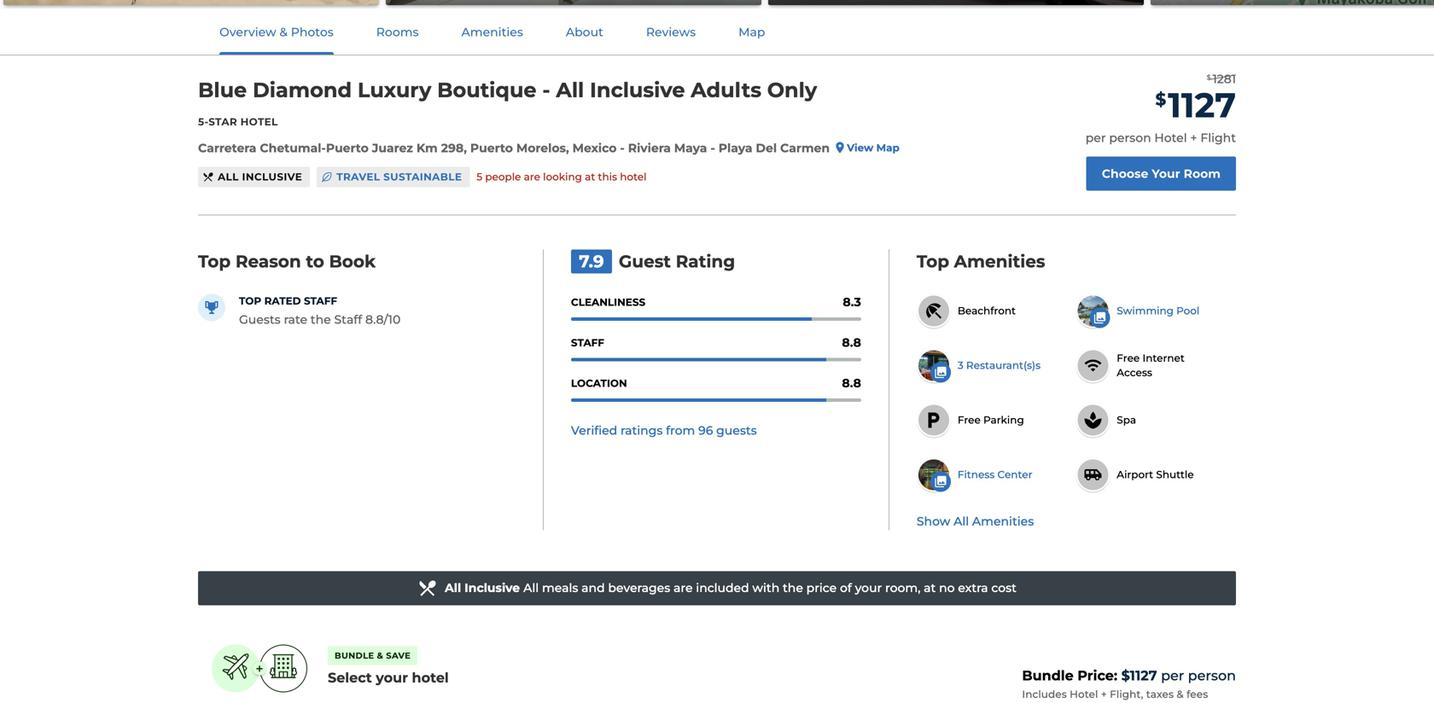 Task type: describe. For each thing, give the bounding box(es) containing it.
1 horizontal spatial hotel
[[620, 171, 647, 183]]

save
[[386, 651, 411, 661]]

fees
[[1187, 689, 1209, 701]]

1281
[[1213, 72, 1237, 86]]

swimming pool
[[1117, 305, 1200, 317]]

travel sustainable
[[337, 171, 462, 183]]

flight
[[1201, 131, 1237, 145]]

5 people are looking at this hotel
[[477, 171, 647, 183]]

0 horizontal spatial are
[[524, 171, 541, 183]]

1 vertical spatial amenities
[[955, 251, 1046, 272]]

includes
[[1023, 689, 1068, 701]]

all inclusive all meals and beverages are included with the price of your room, at no extra cost
[[445, 581, 1017, 596]]

fitness center amenity image
[[919, 460, 950, 491]]

access
[[1117, 367, 1153, 379]]

7.9
[[579, 251, 604, 272]]

verified
[[571, 424, 618, 438]]

swimming pool button
[[1076, 294, 1215, 328]]

all inside button
[[954, 514, 970, 529]]

top reason to book
[[198, 251, 376, 272]]

parking
[[984, 414, 1025, 427]]

1 horizontal spatial map
[[877, 142, 900, 154]]

only
[[768, 78, 818, 102]]

photos
[[291, 25, 334, 39]]

guest rating
[[619, 251, 736, 272]]

5-
[[198, 116, 209, 128]]

reviews
[[646, 25, 696, 39]]

hotel for 1127
[[1155, 131, 1188, 145]]

free internet access
[[1117, 352, 1185, 379]]

cleanliness
[[571, 296, 646, 309]]

airport
[[1117, 469, 1154, 481]]

top rated staff guests rate the staff 8.8/10
[[239, 295, 401, 327]]

show all amenities button
[[917, 513, 1035, 531]]

1 horizontal spatial are
[[674, 581, 693, 596]]

hotel for per
[[1070, 689, 1099, 701]]

top amenities
[[917, 251, 1046, 272]]

adults
[[691, 78, 762, 102]]

about button
[[546, 9, 624, 55]]

fitness center button
[[917, 458, 1056, 492]]

3 restaurant(s)s amenity image
[[919, 350, 950, 381]]

staff inside "top rated staff guests rate the staff 8.8/10"
[[304, 295, 337, 307]]

rate
[[284, 313, 308, 327]]

top for top reason to book
[[198, 251, 231, 272]]

inclusive for all inclusive all meals and beverages are included with the price of your room, at no extra cost
[[465, 581, 520, 596]]

overview & photos button
[[199, 9, 354, 55]]

1 vertical spatial $
[[1156, 89, 1167, 110]]

choose
[[1102, 167, 1149, 181]]

travel
[[337, 171, 380, 183]]

1127
[[1169, 84, 1237, 126]]

blue
[[198, 78, 247, 102]]

staff
[[334, 313, 362, 327]]

and
[[582, 581, 605, 596]]

location
[[571, 377, 628, 390]]

of
[[840, 581, 852, 596]]

shuttle
[[1157, 469, 1195, 481]]

8.3
[[843, 295, 862, 309]]

restaurant(s)s
[[967, 360, 1041, 372]]

people
[[485, 171, 521, 183]]

star
[[209, 116, 237, 128]]

luxury
[[358, 78, 432, 102]]

book
[[329, 251, 376, 272]]

map button
[[718, 9, 786, 55]]

choose your room button
[[1087, 157, 1237, 191]]

bundle price: $1127 per person includes hotel + flight, taxes & fees
[[1023, 668, 1237, 701]]

fitness
[[958, 469, 995, 481]]

with
[[753, 581, 780, 596]]

room
[[1184, 167, 1221, 181]]

about
[[566, 25, 604, 39]]

2 vertical spatial amenities
[[973, 514, 1035, 529]]

included
[[696, 581, 750, 596]]

meals
[[542, 581, 579, 596]]

boutique
[[437, 78, 537, 102]]

overview
[[220, 25, 276, 39]]

indoor pool amenity image
[[1078, 296, 1109, 327]]

3 restaurant(s)s
[[958, 360, 1041, 372]]

verified ratings from 96 guests
[[571, 424, 757, 438]]

+ for per
[[1102, 689, 1108, 701]]

rooms button
[[356, 9, 439, 55]]

1 vertical spatial the
[[783, 581, 804, 596]]

from
[[666, 424, 696, 438]]

price
[[807, 581, 837, 596]]

$ 1281 $ 1127 per person hotel + flight
[[1086, 72, 1237, 145]]

flight,
[[1110, 689, 1144, 701]]

amenities inside tab list
[[462, 25, 523, 39]]

-
[[543, 78, 551, 102]]

rating
[[676, 251, 736, 272]]

& for overview
[[280, 25, 288, 39]]

map inside tab list
[[739, 25, 766, 39]]

center
[[998, 469, 1033, 481]]

free parking
[[958, 414, 1025, 427]]

spa
[[1117, 414, 1137, 427]]

0 horizontal spatial +
[[256, 661, 264, 678]]

sustainable
[[384, 171, 462, 183]]

bundle for &
[[335, 651, 374, 661]]

guests
[[717, 424, 757, 438]]



Task type: vqa. For each thing, say whether or not it's contained in the screenshot.
CENTER
yes



Task type: locate. For each thing, give the bounding box(es) containing it.
swimming
[[1117, 305, 1174, 317]]

free up access
[[1117, 352, 1140, 365]]

blue diamond luxury boutique - all inclusive adults only
[[198, 78, 818, 102]]

bundle up select at the left bottom of the page
[[335, 651, 374, 661]]

1 vertical spatial 8.8
[[843, 376, 862, 391]]

person
[[1110, 131, 1152, 145], [1189, 668, 1237, 684]]

0 horizontal spatial per
[[1086, 131, 1107, 145]]

+
[[1191, 131, 1198, 145], [256, 661, 264, 678], [1102, 689, 1108, 701]]

verified ratings from 96 guests button
[[571, 423, 757, 440]]

looking
[[543, 171, 582, 183]]

1 horizontal spatial person
[[1189, 668, 1237, 684]]

inclusive left meals
[[465, 581, 520, 596]]

0 horizontal spatial hotel
[[241, 116, 278, 128]]

$ left 1127
[[1156, 89, 1167, 110]]

view
[[847, 142, 874, 154]]

ratings
[[621, 424, 663, 438]]

inclusive for all inclusive
[[242, 171, 303, 183]]

3 restaurant(s)s button
[[917, 349, 1056, 383]]

2 horizontal spatial inclusive
[[590, 78, 685, 102]]

the
[[311, 313, 331, 327], [783, 581, 804, 596]]

0 vertical spatial free
[[1117, 352, 1140, 365]]

the right with
[[783, 581, 804, 596]]

staff
[[304, 295, 337, 307], [571, 337, 605, 349]]

5
[[477, 171, 483, 183]]

0 horizontal spatial bundle
[[335, 651, 374, 661]]

price:
[[1078, 668, 1118, 684]]

free for free internet access
[[1117, 352, 1140, 365]]

free for free parking
[[958, 414, 981, 427]]

top for top amenities
[[917, 251, 950, 272]]

guests
[[239, 313, 281, 327]]

overview & photos
[[220, 25, 334, 39]]

1 vertical spatial at
[[924, 581, 936, 596]]

at
[[585, 171, 596, 183], [924, 581, 936, 596]]

hotel up your
[[1155, 131, 1188, 145]]

bundle up includes
[[1023, 668, 1074, 684]]

amenities up beachfront
[[955, 251, 1046, 272]]

1 horizontal spatial hotel
[[1070, 689, 1099, 701]]

0 vertical spatial per
[[1086, 131, 1107, 145]]

free left parking
[[958, 414, 981, 427]]

amenities
[[462, 25, 523, 39], [955, 251, 1046, 272], [973, 514, 1035, 529]]

inclusive
[[590, 78, 685, 102], [242, 171, 303, 183], [465, 581, 520, 596]]

0 horizontal spatial $
[[1156, 89, 1167, 110]]

1 vertical spatial hotel
[[412, 670, 449, 687]]

0 vertical spatial bundle
[[335, 651, 374, 661]]

your inside bundle & save select your hotel
[[376, 670, 408, 687]]

0 horizontal spatial &
[[280, 25, 288, 39]]

bundle inside bundle & save select your hotel
[[335, 651, 374, 661]]

map up the adults on the top
[[739, 25, 766, 39]]

no
[[940, 581, 955, 596]]

1 vertical spatial +
[[256, 661, 264, 678]]

1 vertical spatial staff
[[571, 337, 605, 349]]

taxes
[[1147, 689, 1175, 701]]

0 horizontal spatial at
[[585, 171, 596, 183]]

staff up 'location'
[[571, 337, 605, 349]]

1 horizontal spatial the
[[783, 581, 804, 596]]

1 horizontal spatial &
[[377, 651, 384, 661]]

your
[[1152, 167, 1181, 181]]

2 vertical spatial &
[[1177, 689, 1184, 701]]

0 vertical spatial at
[[585, 171, 596, 183]]

0 horizontal spatial top
[[198, 251, 231, 272]]

0 vertical spatial hotel
[[620, 171, 647, 183]]

1 horizontal spatial inclusive
[[465, 581, 520, 596]]

per inside $ 1281 $ 1127 per person hotel + flight
[[1086, 131, 1107, 145]]

0 horizontal spatial free
[[958, 414, 981, 427]]

hotel right star
[[241, 116, 278, 128]]

person up choose
[[1110, 131, 1152, 145]]

bundle
[[335, 651, 374, 661], [1023, 668, 1074, 684]]

per up choose
[[1086, 131, 1107, 145]]

inclusive down reviews
[[590, 78, 685, 102]]

1 vertical spatial per
[[1162, 668, 1185, 684]]

0 horizontal spatial inclusive
[[242, 171, 303, 183]]

to
[[306, 251, 324, 272]]

0 vertical spatial inclusive
[[590, 78, 685, 102]]

2 horizontal spatial +
[[1191, 131, 1198, 145]]

1 horizontal spatial $
[[1207, 73, 1212, 81]]

choose your room
[[1102, 167, 1221, 181]]

0 vertical spatial 8.8
[[843, 336, 862, 350]]

1 8.8 from the top
[[843, 336, 862, 350]]

per inside bundle price: $1127 per person includes hotel + flight, taxes & fees
[[1162, 668, 1185, 684]]

hotel inside bundle price: $1127 per person includes hotel + flight, taxes & fees
[[1070, 689, 1099, 701]]

+ inside $ 1281 $ 1127 per person hotel + flight
[[1191, 131, 1198, 145]]

this
[[598, 171, 618, 183]]

are right people
[[524, 171, 541, 183]]

reason
[[236, 251, 301, 272]]

show all amenities
[[917, 514, 1035, 529]]

0 horizontal spatial your
[[376, 670, 408, 687]]

1 vertical spatial &
[[377, 651, 384, 661]]

&
[[280, 25, 288, 39], [377, 651, 384, 661], [1177, 689, 1184, 701]]

person inside $ 1281 $ 1127 per person hotel + flight
[[1110, 131, 1152, 145]]

all
[[556, 78, 584, 102], [218, 171, 239, 183], [954, 514, 970, 529], [445, 581, 461, 596], [524, 581, 539, 596]]

airport shuttle
[[1117, 469, 1195, 481]]

fitness center
[[958, 469, 1033, 481]]

0 horizontal spatial person
[[1110, 131, 1152, 145]]

internet
[[1143, 352, 1185, 365]]

amenities up boutique
[[462, 25, 523, 39]]

room,
[[886, 581, 921, 596]]

0 vertical spatial staff
[[304, 295, 337, 307]]

0 vertical spatial person
[[1110, 131, 1152, 145]]

5-star hotel
[[198, 116, 278, 128]]

& for bundle
[[377, 651, 384, 661]]

0 vertical spatial are
[[524, 171, 541, 183]]

0 vertical spatial +
[[1191, 131, 1198, 145]]

0 vertical spatial amenities
[[462, 25, 523, 39]]

0 horizontal spatial staff
[[304, 295, 337, 307]]

pool
[[1177, 305, 1200, 317]]

guest
[[619, 251, 671, 272]]

map right view
[[877, 142, 900, 154]]

& left fees
[[1177, 689, 1184, 701]]

2 vertical spatial hotel
[[1070, 689, 1099, 701]]

diamond
[[253, 78, 352, 102]]

amenities down fitness center
[[973, 514, 1035, 529]]

rooms
[[376, 25, 419, 39]]

1 vertical spatial your
[[376, 670, 408, 687]]

your down 'save'
[[376, 670, 408, 687]]

free
[[1117, 352, 1140, 365], [958, 414, 981, 427]]

per
[[1086, 131, 1107, 145], [1162, 668, 1185, 684]]

show
[[917, 514, 951, 529]]

are
[[524, 171, 541, 183], [674, 581, 693, 596]]

+ for 1127
[[1191, 131, 1198, 145]]

view map
[[847, 142, 900, 154]]

1 vertical spatial bundle
[[1023, 668, 1074, 684]]

hotel inside $ 1281 $ 1127 per person hotel + flight
[[1155, 131, 1188, 145]]

person inside bundle price: $1127 per person includes hotel + flight, taxes & fees
[[1189, 668, 1237, 684]]

1 vertical spatial map
[[877, 142, 900, 154]]

image 1 of 131 image
[[3, 0, 379, 5]]

hotel right this on the left top of the page
[[620, 171, 647, 183]]

hotel right select at the left bottom of the page
[[412, 670, 449, 687]]

1 vertical spatial inclusive
[[242, 171, 303, 183]]

1 top from the left
[[198, 251, 231, 272]]

1 horizontal spatial at
[[924, 581, 936, 596]]

bundle for price:
[[1023, 668, 1074, 684]]

beachfront
[[958, 305, 1016, 317]]

0 vertical spatial hotel
[[241, 116, 278, 128]]

1 vertical spatial person
[[1189, 668, 1237, 684]]

& left 'save'
[[377, 651, 384, 661]]

inclusive down 5-star hotel on the top left of page
[[242, 171, 303, 183]]

at left this on the left top of the page
[[585, 171, 596, 183]]

2 horizontal spatial &
[[1177, 689, 1184, 701]]

$ left '1281'
[[1207, 73, 1212, 81]]

8.8 for staff
[[843, 336, 862, 350]]

1 vertical spatial hotel
[[1155, 131, 1188, 145]]

2 horizontal spatial hotel
[[1155, 131, 1188, 145]]

top
[[239, 295, 262, 307]]

1 vertical spatial free
[[958, 414, 981, 427]]

staff up rate
[[304, 295, 337, 307]]

8.8/10
[[366, 313, 401, 327]]

all inclusive
[[218, 171, 303, 183]]

1 horizontal spatial bundle
[[1023, 668, 1074, 684]]

hotel inside bundle & save select your hotel
[[412, 670, 449, 687]]

+ inside bundle price: $1127 per person includes hotel + flight, taxes & fees
[[1102, 689, 1108, 701]]

& left photos
[[280, 25, 288, 39]]

0 vertical spatial map
[[739, 25, 766, 39]]

96
[[699, 424, 714, 438]]

0 horizontal spatial the
[[311, 313, 331, 327]]

0 vertical spatial $
[[1207, 73, 1212, 81]]

1 horizontal spatial top
[[917, 251, 950, 272]]

the right rate
[[311, 313, 331, 327]]

cost
[[992, 581, 1017, 596]]

0 horizontal spatial hotel
[[412, 670, 449, 687]]

extra
[[959, 581, 989, 596]]

reviews button
[[626, 9, 717, 55]]

0 vertical spatial &
[[280, 25, 288, 39]]

tab list containing overview & photos
[[198, 9, 787, 55]]

1 horizontal spatial +
[[1102, 689, 1108, 701]]

& inside overview & photos button
[[280, 25, 288, 39]]

rated
[[264, 295, 301, 307]]

2 vertical spatial +
[[1102, 689, 1108, 701]]

are left included
[[674, 581, 693, 596]]

& inside bundle & save select your hotel
[[377, 651, 384, 661]]

at left no
[[924, 581, 936, 596]]

view map button
[[830, 141, 900, 155]]

1 horizontal spatial per
[[1162, 668, 1185, 684]]

2 top from the left
[[917, 251, 950, 272]]

1 vertical spatial are
[[674, 581, 693, 596]]

1 horizontal spatial staff
[[571, 337, 605, 349]]

per up taxes
[[1162, 668, 1185, 684]]

3
[[958, 360, 964, 372]]

1 horizontal spatial free
[[1117, 352, 1140, 365]]

2 vertical spatial inclusive
[[465, 581, 520, 596]]

the inside "top rated staff guests rate the staff 8.8/10"
[[311, 313, 331, 327]]

bundle inside bundle price: $1127 per person includes hotel + flight, taxes & fees
[[1023, 668, 1074, 684]]

0 vertical spatial your
[[855, 581, 883, 596]]

hotel down price:
[[1070, 689, 1099, 701]]

person up fees
[[1189, 668, 1237, 684]]

amenities button
[[441, 9, 544, 55]]

1 horizontal spatial your
[[855, 581, 883, 596]]

2 8.8 from the top
[[843, 376, 862, 391]]

free inside free internet access
[[1117, 352, 1140, 365]]

& inside bundle price: $1127 per person includes hotel + flight, taxes & fees
[[1177, 689, 1184, 701]]

0 horizontal spatial map
[[739, 25, 766, 39]]

select
[[328, 670, 372, 687]]

your right of
[[855, 581, 883, 596]]

tab list
[[198, 9, 787, 55]]

8.8 for location
[[843, 376, 862, 391]]

0 vertical spatial the
[[311, 313, 331, 327]]

$1127
[[1122, 668, 1158, 684]]



